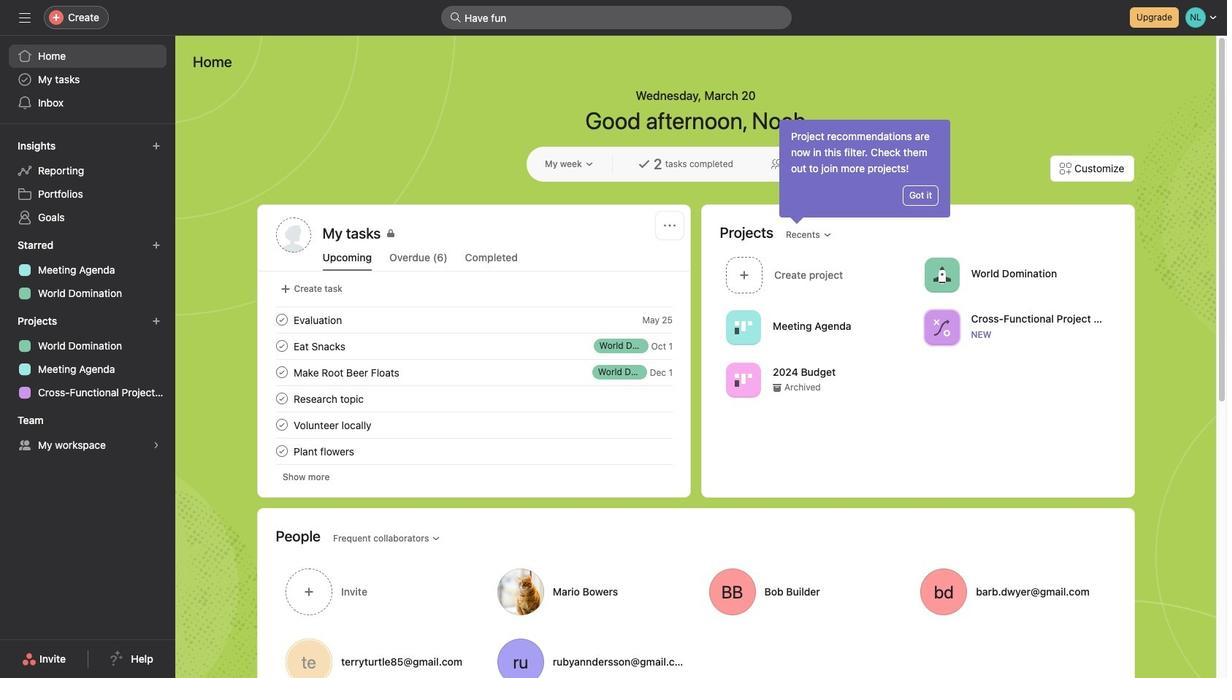 Task type: describe. For each thing, give the bounding box(es) containing it.
mark complete image for first mark complete checkbox from the top
[[273, 311, 290, 329]]

2 mark complete checkbox from the top
[[273, 390, 290, 408]]

mark complete image for first mark complete option from the bottom of the page
[[273, 416, 290, 434]]

mark complete image for 3rd mark complete checkbox
[[273, 443, 290, 460]]

2 board image from the top
[[735, 371, 752, 389]]

mark complete image for 2nd mark complete checkbox from the top of the page
[[273, 364, 290, 381]]

new project or portfolio image
[[152, 317, 161, 326]]

4 list item from the top
[[258, 386, 690, 412]]

2 list item from the top
[[258, 333, 690, 359]]

Search tasks, projects, and more text field
[[441, 6, 792, 29]]

5 list item from the top
[[258, 438, 690, 465]]

new insights image
[[152, 142, 161, 150]]

1 mark complete checkbox from the top
[[273, 311, 290, 329]]

see details, my workspace image
[[152, 441, 161, 450]]

3 mark complete checkbox from the top
[[273, 443, 290, 460]]

mark complete image for 2nd mark complete option from the bottom
[[273, 390, 290, 408]]

teams element
[[0, 408, 175, 460]]



Task type: locate. For each thing, give the bounding box(es) containing it.
mark complete image
[[273, 311, 290, 329], [273, 338, 290, 355], [273, 443, 290, 460]]

insights element
[[0, 133, 175, 232]]

1 mark complete image from the top
[[273, 311, 290, 329]]

0 vertical spatial board image
[[735, 319, 752, 336]]

2 mark complete image from the top
[[273, 390, 290, 408]]

mark complete image for 1st mark complete option
[[273, 338, 290, 355]]

1 vertical spatial mark complete checkbox
[[273, 390, 290, 408]]

1 vertical spatial mark complete image
[[273, 390, 290, 408]]

0 vertical spatial mark complete checkbox
[[273, 311, 290, 329]]

2 vertical spatial mark complete image
[[273, 416, 290, 434]]

board image
[[735, 319, 752, 336], [735, 371, 752, 389]]

Mark complete checkbox
[[273, 311, 290, 329], [273, 364, 290, 381], [273, 443, 290, 460]]

None field
[[441, 6, 792, 29]]

line_and_symbols image
[[933, 319, 950, 336]]

global element
[[0, 36, 175, 123]]

projects element
[[0, 308, 175, 408]]

0 vertical spatial mark complete image
[[273, 311, 290, 329]]

add items to starred image
[[152, 241, 161, 250]]

3 mark complete image from the top
[[273, 443, 290, 460]]

actions image
[[664, 220, 675, 232]]

hide sidebar image
[[19, 12, 31, 23]]

2 mark complete image from the top
[[273, 338, 290, 355]]

1 mark complete image from the top
[[273, 364, 290, 381]]

1 mark complete checkbox from the top
[[273, 338, 290, 355]]

1 vertical spatial mark complete checkbox
[[273, 364, 290, 381]]

3 mark complete image from the top
[[273, 416, 290, 434]]

2 mark complete checkbox from the top
[[273, 364, 290, 381]]

2 vertical spatial mark complete checkbox
[[273, 443, 290, 460]]

mark complete image
[[273, 364, 290, 381], [273, 390, 290, 408], [273, 416, 290, 434]]

3 mark complete checkbox from the top
[[273, 416, 290, 434]]

0 vertical spatial mark complete checkbox
[[273, 338, 290, 355]]

prominent image
[[450, 12, 462, 23]]

starred element
[[0, 232, 175, 308]]

1 board image from the top
[[735, 319, 752, 336]]

list item
[[258, 307, 690, 333], [258, 333, 690, 359], [258, 359, 690, 386], [258, 386, 690, 412], [258, 438, 690, 465]]

tooltip
[[779, 120, 950, 222]]

1 vertical spatial mark complete image
[[273, 338, 290, 355]]

1 vertical spatial board image
[[735, 371, 752, 389]]

3 list item from the top
[[258, 359, 690, 386]]

2 vertical spatial mark complete checkbox
[[273, 416, 290, 434]]

rocket image
[[933, 266, 950, 284]]

0 vertical spatial mark complete image
[[273, 364, 290, 381]]

1 list item from the top
[[258, 307, 690, 333]]

2 vertical spatial mark complete image
[[273, 443, 290, 460]]

Mark complete checkbox
[[273, 338, 290, 355], [273, 390, 290, 408], [273, 416, 290, 434]]

add profile photo image
[[276, 218, 311, 253]]



Task type: vqa. For each thing, say whether or not it's contained in the screenshot.
TASKS IN MY WORKSPACE
no



